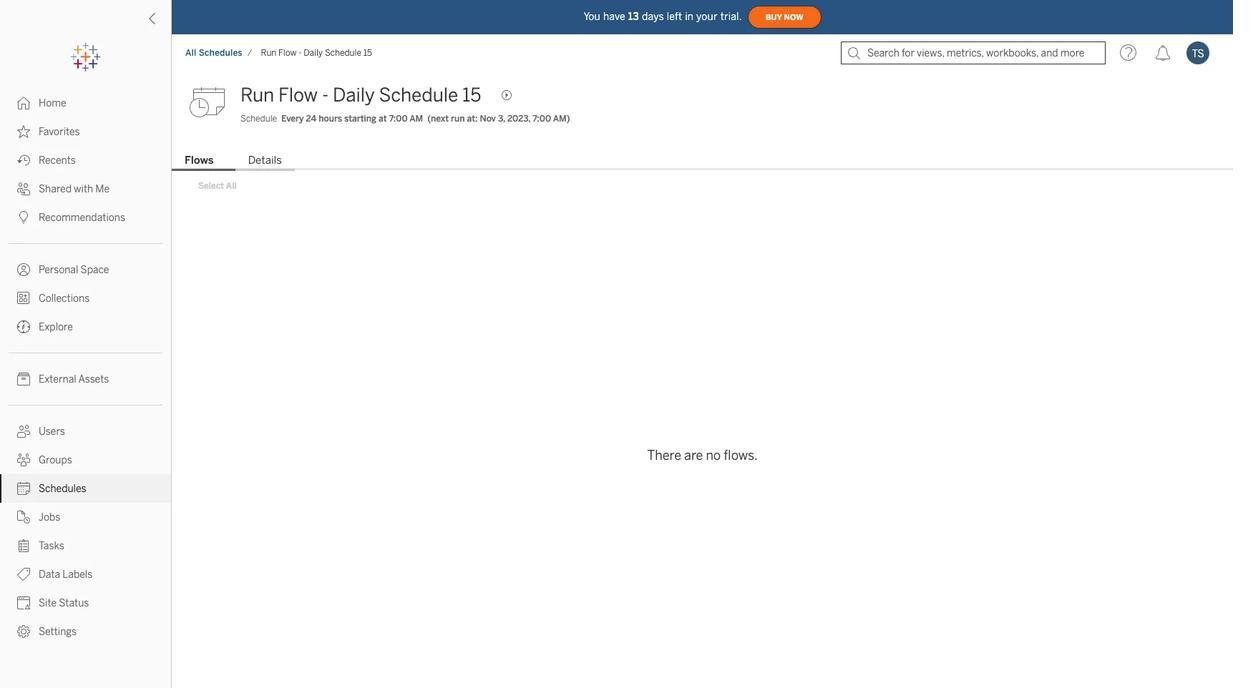 Task type: vqa. For each thing, say whether or not it's contained in the screenshot.
the Tourism
no



Task type: locate. For each thing, give the bounding box(es) containing it.
collections link
[[0, 284, 171, 313]]

(next
[[428, 114, 449, 124]]

are
[[685, 449, 704, 464]]

me
[[95, 183, 110, 196]]

15 up at:
[[463, 84, 482, 107]]

flow up every
[[279, 84, 318, 107]]

run down /
[[241, 84, 274, 107]]

schedules
[[199, 48, 243, 58], [39, 483, 86, 496]]

run flow - daily schedule 15 up 24
[[261, 48, 372, 58]]

2 flow from the top
[[279, 84, 318, 107]]

buy now
[[766, 13, 804, 22]]

1 horizontal spatial 7:00
[[533, 114, 551, 124]]

all up schedule image
[[185, 48, 197, 58]]

7:00 right at
[[389, 114, 408, 124]]

starting
[[344, 114, 377, 124]]

in
[[686, 10, 694, 23]]

7:00
[[389, 114, 408, 124], [533, 114, 551, 124]]

flow right /
[[279, 48, 297, 58]]

jobs
[[39, 512, 60, 524]]

run
[[261, 48, 277, 58], [241, 84, 274, 107]]

am
[[410, 114, 423, 124]]

1 vertical spatial 15
[[463, 84, 482, 107]]

daily up starting
[[333, 84, 375, 107]]

24
[[306, 114, 317, 124]]

1 vertical spatial all
[[226, 181, 237, 191]]

schedules left /
[[199, 48, 243, 58]]

shared
[[39, 183, 72, 196]]

run flow - daily schedule 15 inside main content
[[241, 84, 482, 107]]

daily right /
[[304, 48, 323, 58]]

space
[[81, 264, 109, 276]]

jobs link
[[0, 503, 171, 532]]

status
[[59, 598, 89, 610]]

nov
[[480, 114, 496, 124]]

external assets
[[39, 374, 109, 386]]

-
[[299, 48, 302, 58], [322, 84, 329, 107]]

with
[[74, 183, 93, 196]]

daily
[[304, 48, 323, 58], [333, 84, 375, 107]]

1 horizontal spatial all
[[226, 181, 237, 191]]

0 vertical spatial all
[[185, 48, 197, 58]]

1 vertical spatial daily
[[333, 84, 375, 107]]

schedule up hours
[[325, 48, 362, 58]]

trial.
[[721, 10, 742, 23]]

your
[[697, 10, 718, 23]]

personal space
[[39, 264, 109, 276]]

1 horizontal spatial -
[[322, 84, 329, 107]]

run flow - daily schedule 15 main content
[[172, 72, 1234, 689]]

schedule
[[325, 48, 362, 58], [379, 84, 458, 107], [241, 114, 277, 124]]

0 vertical spatial schedules
[[199, 48, 243, 58]]

15 up starting
[[364, 48, 372, 58]]

all right 'select' at the left of page
[[226, 181, 237, 191]]

1 vertical spatial -
[[322, 84, 329, 107]]

schedule left every
[[241, 114, 277, 124]]

2 7:00 from the left
[[533, 114, 551, 124]]

15
[[364, 48, 372, 58], [463, 84, 482, 107]]

run inside main content
[[241, 84, 274, 107]]

7:00 left am)
[[533, 114, 551, 124]]

0 horizontal spatial -
[[299, 48, 302, 58]]

1 horizontal spatial daily
[[333, 84, 375, 107]]

1 horizontal spatial schedule
[[325, 48, 362, 58]]

/
[[248, 48, 253, 58]]

details
[[248, 154, 282, 167]]

run right /
[[261, 48, 277, 58]]

site status
[[39, 598, 89, 610]]

2 horizontal spatial schedule
[[379, 84, 458, 107]]

Search for views, metrics, workbooks, and more text field
[[841, 42, 1106, 64]]

site status link
[[0, 589, 171, 618]]

recommendations
[[39, 212, 125, 224]]

flows.
[[724, 449, 758, 464]]

1 vertical spatial run flow - daily schedule 15
[[241, 84, 482, 107]]

1 vertical spatial flow
[[279, 84, 318, 107]]

0 horizontal spatial schedule
[[241, 114, 277, 124]]

no
[[706, 449, 721, 464]]

main navigation. press the up and down arrow keys to access links. element
[[0, 89, 171, 647]]

recents
[[39, 155, 76, 167]]

assets
[[78, 374, 109, 386]]

all
[[185, 48, 197, 58], [226, 181, 237, 191]]

- inside main content
[[322, 84, 329, 107]]

every
[[282, 114, 304, 124]]

- right /
[[299, 48, 302, 58]]

tasks link
[[0, 532, 171, 561]]

- up hours
[[322, 84, 329, 107]]

1 7:00 from the left
[[389, 114, 408, 124]]

0 horizontal spatial 7:00
[[389, 114, 408, 124]]

1 flow from the top
[[279, 48, 297, 58]]

2023,
[[508, 114, 531, 124]]

data labels link
[[0, 561, 171, 589]]

1 horizontal spatial schedules
[[199, 48, 243, 58]]

data labels
[[39, 569, 93, 582]]

0 vertical spatial daily
[[304, 48, 323, 58]]

home
[[39, 97, 66, 110]]

run flow - daily schedule 15
[[261, 48, 372, 58], [241, 84, 482, 107]]

am)
[[553, 114, 570, 124]]

1 vertical spatial run
[[241, 84, 274, 107]]

all schedules link
[[185, 47, 243, 59]]

1 horizontal spatial 15
[[463, 84, 482, 107]]

0 horizontal spatial all
[[185, 48, 197, 58]]

schedules inside the main navigation. press the up and down arrow keys to access links. element
[[39, 483, 86, 496]]

schedules down groups
[[39, 483, 86, 496]]

0 horizontal spatial schedules
[[39, 483, 86, 496]]

0 vertical spatial flow
[[279, 48, 297, 58]]

0 vertical spatial 15
[[364, 48, 372, 58]]

2 vertical spatial schedule
[[241, 114, 277, 124]]

flow inside main content
[[279, 84, 318, 107]]

flow
[[279, 48, 297, 58], [279, 84, 318, 107]]

run flow - daily schedule 15 up starting
[[241, 84, 482, 107]]

hours
[[319, 114, 342, 124]]

select all button
[[189, 178, 246, 195]]

1 vertical spatial schedules
[[39, 483, 86, 496]]

run
[[451, 114, 465, 124]]

all schedules /
[[185, 48, 253, 58]]

0 horizontal spatial 15
[[364, 48, 372, 58]]

personal
[[39, 264, 78, 276]]

schedule up the am
[[379, 84, 458, 107]]



Task type: describe. For each thing, give the bounding box(es) containing it.
at:
[[467, 114, 478, 124]]

have
[[604, 10, 626, 23]]

you have 13 days left in your trial.
[[584, 10, 742, 23]]

left
[[667, 10, 683, 23]]

1 vertical spatial schedule
[[379, 84, 458, 107]]

favorites link
[[0, 117, 171, 146]]

there
[[648, 449, 682, 464]]

0 vertical spatial run flow - daily schedule 15
[[261, 48, 372, 58]]

external
[[39, 374, 76, 386]]

buy now button
[[748, 6, 822, 29]]

settings link
[[0, 618, 171, 647]]

daily inside main content
[[333, 84, 375, 107]]

days
[[642, 10, 664, 23]]

select
[[198, 181, 224, 191]]

0 vertical spatial -
[[299, 48, 302, 58]]

0 vertical spatial schedule
[[325, 48, 362, 58]]

run flow - daily schedule 15 element
[[257, 48, 377, 58]]

navigation panel element
[[0, 43, 171, 647]]

explore
[[39, 322, 73, 334]]

settings
[[39, 627, 77, 639]]

there are no flows.
[[648, 449, 758, 464]]

explore link
[[0, 313, 171, 342]]

shared with me link
[[0, 175, 171, 203]]

tasks
[[39, 541, 64, 553]]

external assets link
[[0, 365, 171, 394]]

at
[[379, 114, 387, 124]]

all inside button
[[226, 181, 237, 191]]

personal space link
[[0, 256, 171, 284]]

buy
[[766, 13, 783, 22]]

labels
[[63, 569, 93, 582]]

favorites
[[39, 126, 80, 138]]

sub-spaces tab list
[[172, 153, 1234, 171]]

users
[[39, 426, 65, 438]]

collections
[[39, 293, 90, 305]]

site
[[39, 598, 57, 610]]

recommendations link
[[0, 203, 171, 232]]

users link
[[0, 418, 171, 446]]

schedule image
[[189, 81, 232, 124]]

schedules link
[[0, 475, 171, 503]]

13
[[629, 10, 639, 23]]

3,
[[498, 114, 506, 124]]

select all
[[198, 181, 237, 191]]

data
[[39, 569, 60, 582]]

flows
[[185, 154, 214, 167]]

now
[[785, 13, 804, 22]]

15 inside main content
[[463, 84, 482, 107]]

groups
[[39, 455, 72, 467]]

home link
[[0, 89, 171, 117]]

groups link
[[0, 446, 171, 475]]

shared with me
[[39, 183, 110, 196]]

recents link
[[0, 146, 171, 175]]

you
[[584, 10, 601, 23]]

0 vertical spatial run
[[261, 48, 277, 58]]

schedule every 24 hours starting at 7:00 am (next run at: nov 3, 2023, 7:00 am)
[[241, 114, 570, 124]]

0 horizontal spatial daily
[[304, 48, 323, 58]]



